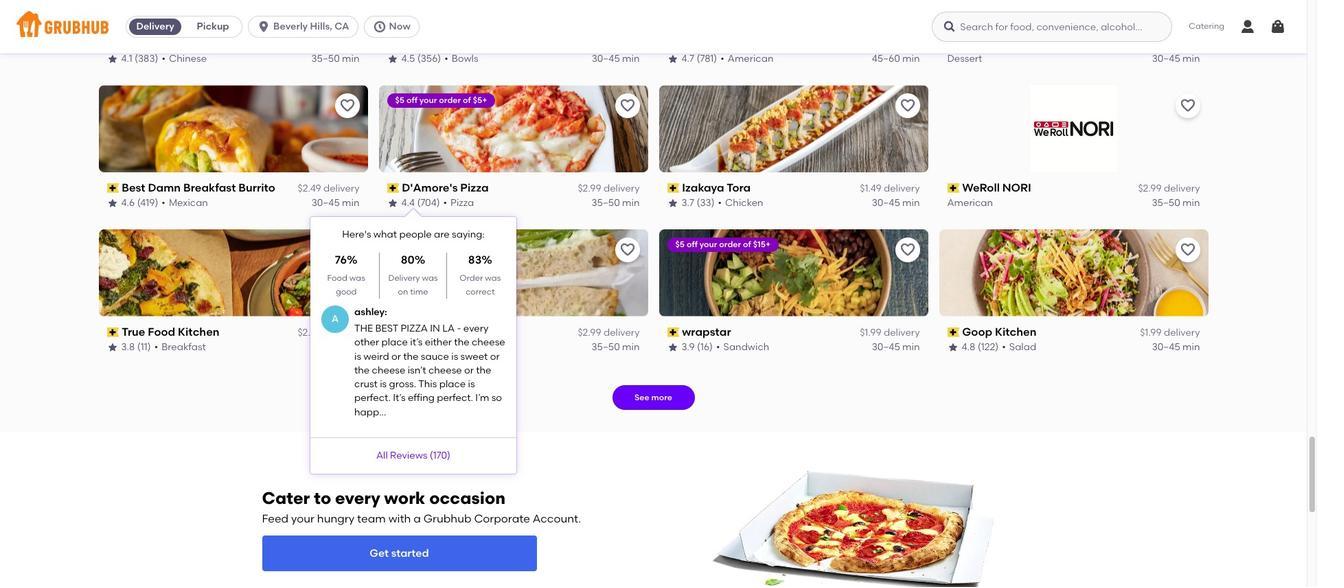 Task type: describe. For each thing, give the bounding box(es) containing it.
4.6 (419)
[[121, 197, 158, 209]]

century
[[1055, 37, 1098, 50]]

save this restaurant button for izakaya tora
[[895, 93, 920, 118]]

wrapstar logo image
[[659, 229, 928, 317]]

min for goop kitchen
[[1183, 341, 1200, 353]]

4.4 (704)
[[402, 197, 440, 209]]

is left 'sweet'
[[451, 351, 458, 362]]

83
[[468, 254, 482, 267]]

food for 76
[[327, 273, 348, 283]]

the down -
[[454, 337, 470, 348]]

delivery button
[[126, 16, 184, 38]]

on
[[398, 287, 408, 297]]

pot
[[1034, 37, 1052, 50]]

account.
[[533, 513, 581, 526]]

$1.99 for wrapstar
[[860, 327, 882, 339]]

30–45 for goop kitchen
[[1152, 341, 1181, 353]]

so
[[492, 393, 502, 404]]

4.4
[[402, 197, 415, 209]]

other
[[354, 337, 379, 348]]

subscription pass image for weroll nori
[[948, 184, 960, 193]]

2 kitchen from the left
[[995, 326, 1037, 339]]

uncle
[[402, 326, 433, 339]]

weroll nori
[[962, 181, 1032, 194]]

your for d'amore's pizza
[[420, 95, 437, 105]]

• chinese
[[162, 53, 207, 64]]

good
[[336, 287, 357, 297]]

0 vertical spatial breakfast
[[183, 181, 236, 194]]

save this restaurant button for best damn breakfast burrito
[[335, 93, 360, 118]]

nori
[[1003, 181, 1032, 194]]

$5 off your order of $15+
[[676, 240, 771, 249]]

0 horizontal spatial or
[[392, 351, 401, 362]]

1 horizontal spatial or
[[464, 365, 474, 376]]

30–45 min for best damn breakfast burrito
[[312, 197, 360, 209]]

35–50 min for hunan cafe
[[312, 53, 360, 64]]

cater
[[262, 488, 310, 508]]

catering button
[[1180, 11, 1234, 42]]

subscription pass image for best damn breakfast burrito
[[107, 184, 119, 193]]

76 food was good
[[327, 254, 365, 297]]

3.7
[[682, 197, 695, 209]]

chicken
[[725, 197, 764, 209]]

save this restaurant image for izakaya tora
[[900, 98, 916, 114]]

uncle paulie's deli logo image
[[379, 229, 648, 317]]

subscription pass image for wrapstar
[[667, 328, 679, 337]]

beverly
[[273, 21, 308, 32]]

(704)
[[417, 197, 440, 209]]

$2.99 for true food kitchen
[[298, 327, 321, 339]]

beverly hills, ca
[[273, 21, 349, 32]]

$1.99 delivery for goop kitchen
[[1140, 327, 1200, 339]]

pickup button
[[184, 16, 242, 38]]

occasion
[[429, 488, 506, 508]]

every inside cater to every work occasion feed your hungry team with a grubhub corporate account.
[[335, 488, 380, 508]]

off for d'amore's pizza
[[407, 95, 418, 105]]

paulie's
[[436, 326, 478, 339]]

save this restaurant image for goop kitchen
[[1180, 242, 1196, 258]]

Search for food, convenience, alcohol... search field
[[932, 12, 1173, 42]]

izakaya tora
[[682, 181, 751, 194]]

goop kitchen
[[962, 326, 1037, 339]]

delivery for best damn breakfast burrito
[[324, 183, 360, 195]]

4.3 (33)
[[402, 341, 435, 353]]

tooltip containing 76
[[311, 209, 517, 474]]

mexican
[[169, 197, 208, 209]]

$1.49 delivery for sweetgreen
[[580, 39, 640, 50]]

now
[[389, 21, 411, 32]]

30–45 min for goop kitchen
[[1152, 341, 1200, 353]]

what
[[374, 229, 397, 240]]

30–45 min for true food kitchen
[[312, 341, 360, 353]]

sweet
[[461, 351, 488, 362]]

$2.99 delivery for d'amore's pizza
[[578, 183, 640, 195]]

in
[[430, 323, 440, 334]]

the down 'sweet'
[[476, 365, 491, 376]]

delivery for hunan cafe
[[324, 39, 360, 50]]

• salad
[[1002, 341, 1037, 353]]

(122)
[[978, 341, 999, 353]]

$2.99 for d'amore's pizza
[[578, 183, 601, 195]]

norms restaurant
[[682, 37, 787, 50]]

save this restaurant button for uncle paulie's deli
[[615, 238, 640, 262]]

star icon image for uncle paulie's deli
[[387, 342, 398, 353]]

4.5
[[402, 53, 415, 64]]

delivery for true food kitchen
[[324, 327, 360, 339]]

star icon image for izakaya tora
[[667, 198, 678, 209]]

delivery for izakaya tora
[[884, 183, 920, 195]]

2 svg image from the left
[[1270, 19, 1287, 35]]

bowls
[[452, 53, 478, 64]]

burrito
[[239, 181, 275, 194]]

$5 for d'amore's pizza
[[395, 95, 405, 105]]

order for wrapstar
[[719, 240, 741, 249]]

catering
[[1189, 21, 1225, 31]]

35–50 for uncle paulie's deli
[[592, 341, 620, 353]]

30–45 for wrapstar
[[872, 341, 900, 353]]

subscription pass image for sweetgreen
[[387, 39, 399, 49]]

0 vertical spatial place
[[382, 337, 408, 348]]

pizza
[[401, 323, 428, 334]]

uncle paulie's deli
[[402, 326, 501, 339]]

sauce
[[421, 351, 449, 362]]

$5 for wrapstar
[[676, 240, 685, 249]]

d'amore's
[[402, 181, 458, 194]]

pickup
[[197, 21, 229, 32]]

best
[[375, 323, 399, 334]]

started
[[391, 547, 429, 560]]

(16)
[[697, 341, 713, 353]]

83 order was correct
[[460, 254, 501, 297]]

save this restaurant image for best damn breakfast burrito
[[339, 98, 355, 114]]

ashley
[[354, 307, 385, 318]]

30–45 min for izakaya tora
[[872, 197, 920, 209]]

was for 76
[[349, 273, 365, 283]]

3.7 (33)
[[682, 197, 715, 209]]

$2.49 delivery for norms restaurant
[[858, 39, 920, 50]]

happ...
[[354, 406, 386, 418]]

cater to every work occasion feed your hungry team with a grubhub corporate account.
[[262, 488, 581, 526]]

best damn breakfast burrito
[[122, 181, 275, 194]]

d'amore's pizza
[[402, 181, 489, 194]]

$2.49 for best damn breakfast burrito
[[298, 183, 321, 195]]

salad
[[1010, 341, 1037, 353]]

all reviews ( 170 )
[[376, 450, 451, 462]]

$1.99 delivery for wrapstar
[[860, 327, 920, 339]]

min for norms restaurant
[[903, 53, 920, 64]]

a inside tooltip
[[332, 313, 339, 325]]

crust
[[354, 379, 378, 390]]

star icon image for true food kitchen
[[107, 342, 118, 353]]

30–45 min for haidilao hot pot century city
[[1152, 53, 1200, 64]]

$2.49 delivery for haidilao hot pot century city
[[1139, 39, 1200, 50]]

1 kitchen from the left
[[178, 326, 220, 339]]

subscription pass image for uncle paulie's deli
[[387, 328, 399, 337]]

hot
[[1011, 37, 1031, 50]]

it's
[[410, 337, 423, 348]]

a inside cater to every work occasion feed your hungry team with a grubhub corporate account.
[[414, 513, 421, 526]]

• chicken
[[718, 197, 764, 209]]

off for wrapstar
[[687, 240, 698, 249]]

delivery inside 80 delivery was on time
[[388, 273, 420, 283]]

delivery for goop kitchen
[[1164, 327, 1200, 339]]

• pizza
[[443, 197, 474, 209]]

$1.49 delivery for izakaya tora
[[860, 183, 920, 195]]

pizza for • pizza
[[451, 197, 474, 209]]

it's
[[393, 393, 406, 404]]

is down other
[[354, 351, 361, 362]]

$2.99 delivery for weroll nori
[[1139, 183, 1200, 195]]

true food kitchen logo image
[[99, 229, 368, 317]]

the up 'crust'
[[354, 365, 370, 376]]

wrapstar
[[682, 326, 731, 339]]

is down 'sweet'
[[468, 379, 475, 390]]

feed
[[262, 513, 289, 526]]

$1.49 for sweetgreen
[[580, 39, 601, 50]]

4.8
[[962, 341, 976, 353]]

4.7 (781)
[[682, 53, 717, 64]]

min for sweetgreen
[[622, 53, 640, 64]]

-
[[457, 323, 461, 334]]

4.8 (122)
[[962, 341, 999, 353]]

30–45 for haidilao hot pot century city
[[1152, 53, 1181, 64]]

main navigation navigation
[[0, 0, 1307, 54]]

$2.49 delivery for hunan cafe
[[298, 39, 360, 50]]

is right 'crust'
[[380, 379, 387, 390]]

3.9
[[682, 341, 695, 353]]

$15+
[[753, 240, 771, 249]]

weroll
[[962, 181, 1000, 194]]

dessert
[[948, 53, 983, 64]]

svg image for beverly hills, ca
[[257, 20, 271, 34]]

• american for paulie's
[[439, 341, 492, 353]]

are
[[434, 229, 450, 240]]

• for sweetgreen
[[445, 53, 448, 64]]

get
[[370, 547, 389, 560]]

• for wrapstar
[[716, 341, 720, 353]]

best damn breakfast burrito logo image
[[99, 85, 368, 172]]

• for best damn breakfast burrito
[[162, 197, 165, 209]]

min for haidilao hot pot century city
[[1183, 53, 1200, 64]]

goop kitchen logo image
[[939, 229, 1209, 317]]

min for weroll nori
[[1183, 197, 1200, 209]]

delivery for haidilao hot pot century city
[[1164, 39, 1200, 50]]



Task type: locate. For each thing, give the bounding box(es) containing it.
1 horizontal spatial a
[[414, 513, 421, 526]]

1 was from the left
[[349, 273, 365, 283]]

subscription pass image for haidilao hot pot century city
[[948, 39, 960, 49]]

save this restaurant button for true food kitchen
[[335, 238, 360, 262]]

save this restaurant button for weroll nori
[[1176, 93, 1200, 118]]

1 perfect. from the left
[[354, 393, 391, 404]]

35–50 for d'amore's pizza
[[592, 197, 620, 209]]

correct
[[466, 287, 495, 297]]

a
[[332, 313, 339, 325], [414, 513, 421, 526]]

order left $5+
[[439, 95, 461, 105]]

effing
[[408, 393, 435, 404]]

of for d'amore's pizza
[[463, 95, 471, 105]]

star icon image left 4.7
[[667, 53, 678, 64]]

• right (781) in the top right of the page
[[721, 53, 725, 64]]

1 vertical spatial breakfast
[[162, 341, 206, 353]]

city
[[1101, 37, 1123, 50]]

cheese down weird
[[372, 365, 406, 376]]

0 horizontal spatial save this restaurant image
[[339, 242, 355, 258]]

subscription pass image left goop on the right bottom of the page
[[948, 328, 960, 337]]

0 horizontal spatial $1.99 delivery
[[860, 327, 920, 339]]

1 horizontal spatial your
[[420, 95, 437, 105]]

80
[[401, 254, 415, 267]]

$2.49 right "city"
[[1139, 39, 1162, 50]]

1 horizontal spatial american
[[728, 53, 774, 64]]

damn
[[148, 181, 181, 194]]

170
[[433, 450, 447, 462]]

save this restaurant image for uncle paulie's deli
[[619, 242, 636, 258]]

• american down restaurant
[[721, 53, 774, 64]]

food for true
[[148, 326, 175, 339]]

weird
[[364, 351, 389, 362]]

is
[[354, 351, 361, 362], [451, 351, 458, 362], [380, 379, 387, 390], [468, 379, 475, 390]]

star icon image for wrapstar
[[667, 342, 678, 353]]

or right 'sweet'
[[490, 351, 500, 362]]

to
[[314, 488, 331, 508]]

svg image
[[1240, 19, 1256, 35], [1270, 19, 1287, 35]]

$1.49 delivery
[[580, 39, 640, 50], [860, 183, 920, 195]]

pizza down d'amore's pizza
[[451, 197, 474, 209]]

0 horizontal spatial svg image
[[1240, 19, 1256, 35]]

breakfast
[[183, 181, 236, 194], [162, 341, 206, 353]]

see
[[635, 393, 650, 402]]

(781)
[[697, 53, 717, 64]]

2 $1.99 from the left
[[1140, 327, 1162, 339]]

food up the good
[[327, 273, 348, 283]]

3 svg image from the left
[[943, 20, 957, 34]]

0 vertical spatial pizza
[[460, 181, 489, 194]]

0 horizontal spatial your
[[291, 513, 315, 526]]

subscription pass image down now button
[[387, 39, 399, 49]]

breakfast down true food kitchen
[[162, 341, 206, 353]]

2 horizontal spatial svg image
[[943, 20, 957, 34]]

2 was from the left
[[422, 273, 438, 283]]

76
[[335, 254, 347, 267]]

1 horizontal spatial $1.49 delivery
[[860, 183, 920, 195]]

(356)
[[417, 53, 441, 64]]

isn't
[[408, 365, 426, 376]]

0 horizontal spatial $1.49 delivery
[[580, 39, 640, 50]]

1 vertical spatial american
[[948, 197, 993, 209]]

off
[[407, 95, 418, 105], [687, 240, 698, 249]]

0 vertical spatial your
[[420, 95, 437, 105]]

0 vertical spatial (33)
[[697, 197, 715, 209]]

kitchen
[[178, 326, 220, 339], [995, 326, 1037, 339]]

3.9 (16)
[[682, 341, 713, 353]]

0 vertical spatial $1.49 delivery
[[580, 39, 640, 50]]

was inside 83 order was correct
[[485, 273, 501, 283]]

more
[[652, 393, 673, 402]]

kitchen up • breakfast
[[178, 326, 220, 339]]

1 vertical spatial • american
[[439, 341, 492, 353]]

0 vertical spatial • american
[[721, 53, 774, 64]]

perfect. left i'm
[[437, 393, 473, 404]]

place down best
[[382, 337, 408, 348]]

0 horizontal spatial american
[[446, 341, 492, 353]]

subscription pass image for d'amore's pizza
[[387, 184, 399, 193]]

1 horizontal spatial svg image
[[1270, 19, 1287, 35]]

star icon image for d'amore's pizza
[[387, 198, 398, 209]]

35–50 for hunan cafe
[[312, 53, 340, 64]]

min for best damn breakfast burrito
[[342, 197, 360, 209]]

2 horizontal spatial american
[[948, 197, 993, 209]]

1 vertical spatial delivery
[[388, 273, 420, 283]]

pizza for d'amore's pizza
[[460, 181, 489, 194]]

• down uncle paulie's deli
[[439, 341, 443, 353]]

subscription pass image
[[107, 39, 119, 49], [387, 39, 399, 49], [948, 39, 960, 49], [107, 184, 119, 193], [387, 184, 399, 193], [667, 184, 679, 193], [667, 328, 679, 337]]

your down 'cater'
[[291, 513, 315, 526]]

35–50 min for uncle paulie's deli
[[592, 341, 640, 353]]

deli
[[481, 326, 501, 339]]

(383)
[[135, 53, 158, 64]]

was up the good
[[349, 273, 365, 283]]

saying:
[[452, 229, 485, 240]]

subscription pass image left pizza
[[387, 328, 399, 337]]

i'm
[[476, 393, 489, 404]]

$2.49 delivery up 45–60
[[858, 39, 920, 50]]

this
[[419, 379, 437, 390]]

american down restaurant
[[728, 53, 774, 64]]

svg image left now
[[373, 20, 386, 34]]

0 horizontal spatial off
[[407, 95, 418, 105]]

save this restaurant image for weroll nori
[[1180, 98, 1196, 114]]

30–45 min for wrapstar
[[872, 341, 920, 353]]

subscription pass image left norms
[[667, 39, 679, 49]]

1 horizontal spatial was
[[422, 273, 438, 283]]

• mexican
[[162, 197, 208, 209]]

(33) for izakaya
[[697, 197, 715, 209]]

delivery up on
[[388, 273, 420, 283]]

was for 80
[[422, 273, 438, 283]]

$1.49 for izakaya tora
[[860, 183, 882, 195]]

min for hunan cafe
[[342, 53, 360, 64]]

• for uncle paulie's deli
[[439, 341, 443, 353]]

2 horizontal spatial or
[[490, 351, 500, 362]]

$2.49 delivery up here's
[[298, 183, 360, 195]]

save this restaurant image
[[339, 98, 355, 114], [619, 98, 636, 114], [1180, 98, 1196, 114], [619, 242, 636, 258], [900, 242, 916, 258]]

cheese up 'sweet'
[[472, 337, 505, 348]]

was for 83
[[485, 273, 501, 283]]

star icon image left 3.8 on the left bottom of page
[[107, 342, 118, 353]]

save this restaurant button
[[335, 93, 360, 118], [615, 93, 640, 118], [895, 93, 920, 118], [1176, 93, 1200, 118], [335, 238, 360, 262], [615, 238, 640, 262], [895, 238, 920, 262], [1176, 238, 1200, 262]]

team
[[357, 513, 386, 526]]

svg image left the beverly
[[257, 20, 271, 34]]

• down goop kitchen
[[1002, 341, 1006, 353]]

• for norms restaurant
[[721, 53, 725, 64]]

30–45 for true food kitchen
[[312, 341, 340, 353]]

subscription pass image left d'amore's
[[387, 184, 399, 193]]

1 svg image from the left
[[257, 20, 271, 34]]

1 vertical spatial order
[[719, 240, 741, 249]]

0 vertical spatial a
[[332, 313, 339, 325]]

weroll nori logo image
[[1030, 85, 1118, 172]]

off down the 3.7
[[687, 240, 698, 249]]

2 perfect. from the left
[[437, 393, 473, 404]]

a right the with
[[414, 513, 421, 526]]

svg image up dessert
[[943, 20, 957, 34]]

• american for restaurant
[[721, 53, 774, 64]]

food up (11)
[[148, 326, 175, 339]]

svg image
[[257, 20, 271, 34], [373, 20, 386, 34], [943, 20, 957, 34]]

35–50 min
[[312, 53, 360, 64], [592, 197, 640, 209], [1152, 197, 1200, 209], [592, 341, 640, 353]]

2 horizontal spatial your
[[700, 240, 717, 249]]

cheese
[[472, 337, 505, 348], [372, 365, 406, 376], [429, 365, 462, 376]]

1 vertical spatial $5
[[676, 240, 685, 249]]

izakaya
[[682, 181, 725, 194]]

$2.99 for uncle paulie's deli
[[578, 327, 601, 339]]

delivery for uncle paulie's deli
[[604, 327, 640, 339]]

$2.49 delivery down catering
[[1139, 39, 1200, 50]]

• for d'amore's pizza
[[443, 197, 447, 209]]

the down it's
[[403, 351, 419, 362]]

subscription pass image for goop kitchen
[[948, 328, 960, 337]]

1 horizontal spatial save this restaurant image
[[900, 98, 916, 114]]

every
[[464, 323, 489, 334], [335, 488, 380, 508]]

• breakfast
[[154, 341, 206, 353]]

ca
[[335, 21, 349, 32]]

1 vertical spatial your
[[700, 240, 717, 249]]

the
[[454, 337, 470, 348], [403, 351, 419, 362], [354, 365, 370, 376], [476, 365, 491, 376]]

35–50 min for d'amore's pizza
[[592, 197, 640, 209]]

0 horizontal spatial place
[[382, 337, 408, 348]]

1 vertical spatial pizza
[[451, 197, 474, 209]]

1 horizontal spatial (33)
[[697, 197, 715, 209]]

min for true food kitchen
[[342, 341, 360, 353]]

hills,
[[310, 21, 332, 32]]

min for uncle paulie's deli
[[622, 341, 640, 353]]

subscription pass image left weroll at the top of page
[[948, 184, 960, 193]]

35–50 min for weroll nori
[[1152, 197, 1200, 209]]

30–45 min
[[592, 53, 640, 64], [1152, 53, 1200, 64], [312, 197, 360, 209], [872, 197, 920, 209], [312, 341, 360, 353], [872, 341, 920, 353], [1152, 341, 1200, 353]]

0 horizontal spatial of
[[463, 95, 471, 105]]

1 vertical spatial $1.49 delivery
[[860, 183, 920, 195]]

subscription pass image for hunan cafe
[[107, 39, 119, 49]]

0 horizontal spatial $5
[[395, 95, 405, 105]]

your for wrapstar
[[700, 240, 717, 249]]

• sandwich
[[716, 341, 770, 353]]

subscription pass image left best
[[107, 184, 119, 193]]

0 horizontal spatial svg image
[[257, 20, 271, 34]]

star icon image for sweetgreen
[[387, 53, 398, 64]]

0 horizontal spatial cheese
[[372, 365, 406, 376]]

order left "$15+"
[[719, 240, 741, 249]]

your
[[420, 95, 437, 105], [700, 240, 717, 249], [291, 513, 315, 526]]

sweetgreen
[[402, 37, 465, 50]]

$2.49 for norms restaurant
[[858, 39, 882, 50]]

1 horizontal spatial $1.49
[[860, 183, 882, 195]]

(33) for uncle
[[417, 341, 435, 353]]

was up time
[[422, 273, 438, 283]]

haidilao hot pot century city
[[962, 37, 1123, 50]]

1 vertical spatial place
[[439, 379, 466, 390]]

$2.49 delivery down hills,
[[298, 39, 360, 50]]

• right (356)
[[445, 53, 448, 64]]

tora
[[727, 181, 751, 194]]

hunan
[[122, 37, 158, 50]]

star icon image for best damn breakfast burrito
[[107, 198, 118, 209]]

4.7
[[682, 53, 695, 64]]

1 horizontal spatial every
[[464, 323, 489, 334]]

american down weroll at the top of page
[[948, 197, 993, 209]]

• right (16) on the right bottom
[[716, 341, 720, 353]]

0 vertical spatial food
[[327, 273, 348, 283]]

kitchen up • salad
[[995, 326, 1037, 339]]

order
[[460, 273, 483, 283]]

d'amore's pizza logo image
[[379, 85, 648, 172]]

star icon image left the 3.7
[[667, 198, 678, 209]]

delivery for norms restaurant
[[884, 39, 920, 50]]

save this restaurant button for goop kitchen
[[1176, 238, 1200, 262]]

0 horizontal spatial perfect.
[[354, 393, 391, 404]]

• for hunan cafe
[[162, 53, 166, 64]]

0 vertical spatial of
[[463, 95, 471, 105]]

now button
[[364, 16, 425, 38]]

0 horizontal spatial $1.99
[[860, 327, 882, 339]]

subscription pass image left wrapstar
[[667, 328, 679, 337]]

1 vertical spatial food
[[148, 326, 175, 339]]

1 horizontal spatial off
[[687, 240, 698, 249]]

1 horizontal spatial perfect.
[[437, 393, 473, 404]]

the
[[354, 323, 373, 334]]

$5 down 4.5
[[395, 95, 405, 105]]

1 horizontal spatial $5
[[676, 240, 685, 249]]

true food kitchen
[[122, 326, 220, 339]]

food inside 76 food was good
[[327, 273, 348, 283]]

subscription pass image
[[667, 39, 679, 49], [948, 184, 960, 193], [107, 328, 119, 337], [387, 328, 399, 337], [948, 328, 960, 337]]

off down 4.5
[[407, 95, 418, 105]]

save this restaurant image for true food kitchen
[[339, 242, 355, 258]]

delivery for weroll nori
[[1164, 183, 1200, 195]]

1 horizontal spatial cheese
[[429, 365, 462, 376]]

svg image inside now button
[[373, 20, 386, 34]]

american down the paulie's
[[446, 341, 492, 353]]

30–45 min for sweetgreen
[[592, 53, 640, 64]]

was up correct
[[485, 273, 501, 283]]

$1.99 for goop kitchen
[[1140, 327, 1162, 339]]

1 vertical spatial $1.49
[[860, 183, 882, 195]]

your inside cater to every work occasion feed your hungry team with a grubhub corporate account.
[[291, 513, 315, 526]]

your down 3.7 (33)
[[700, 240, 717, 249]]

place right this
[[439, 379, 466, 390]]

$2.49 right burrito
[[298, 183, 321, 195]]

$2.49 delivery for best damn breakfast burrito
[[298, 183, 360, 195]]

1 horizontal spatial order
[[719, 240, 741, 249]]

1 horizontal spatial delivery
[[388, 273, 420, 283]]

0 vertical spatial delivery
[[136, 21, 174, 32]]

reviews
[[390, 450, 428, 462]]

1 $1.99 delivery from the left
[[860, 327, 920, 339]]

$2.49 up 45–60
[[858, 39, 882, 50]]

either
[[425, 337, 452, 348]]

2 $1.99 delivery from the left
[[1140, 327, 1200, 339]]

0 horizontal spatial kitchen
[[178, 326, 220, 339]]

• down damn
[[162, 197, 165, 209]]

0 vertical spatial off
[[407, 95, 418, 105]]

get started
[[370, 547, 429, 560]]

$5 down the 3.7
[[676, 240, 685, 249]]

cheese down the sauce
[[429, 365, 462, 376]]

$2.99 for weroll nori
[[1139, 183, 1162, 195]]

2 svg image from the left
[[373, 20, 386, 34]]

delivery for wrapstar
[[884, 327, 920, 339]]

2 vertical spatial american
[[446, 341, 492, 353]]

• right (383)
[[162, 53, 166, 64]]

star icon image left 4.6
[[107, 198, 118, 209]]

1 horizontal spatial $1.99 delivery
[[1140, 327, 1200, 339]]

0 horizontal spatial every
[[335, 488, 380, 508]]

star icon image left 4.4
[[387, 198, 398, 209]]

ashley the best pizza in la - every other place it's either the cheese is weird or the sauce is sweet or the cheese isn't cheese or the crust is gross. this place is perfect. it's effing perfect. i'm so happ...
[[354, 307, 505, 418]]

0 vertical spatial $1.49
[[580, 39, 601, 50]]

4.1 (383)
[[121, 53, 158, 64]]

star icon image left 3.9
[[667, 342, 678, 353]]

star icon image for hunan cafe
[[107, 53, 118, 64]]

1 svg image from the left
[[1240, 19, 1256, 35]]

1 horizontal spatial place
[[439, 379, 466, 390]]

2 horizontal spatial cheese
[[472, 337, 505, 348]]

min for wrapstar
[[903, 341, 920, 353]]

1 horizontal spatial • american
[[721, 53, 774, 64]]

star icon image left the '4.8'
[[948, 342, 959, 353]]

svg image inside beverly hills, ca button
[[257, 20, 271, 34]]

$2.49 down beverly hills, ca button
[[298, 39, 321, 50]]

0 horizontal spatial food
[[148, 326, 175, 339]]

save this restaurant image
[[900, 98, 916, 114], [339, 242, 355, 258], [1180, 242, 1196, 258]]

norms
[[682, 37, 724, 50]]

or left 4.3
[[392, 351, 401, 362]]

of left "$15+"
[[743, 240, 751, 249]]

0 horizontal spatial a
[[332, 313, 339, 325]]

star icon image for goop kitchen
[[948, 342, 959, 353]]

every up "team"
[[335, 488, 380, 508]]

0 vertical spatial order
[[439, 95, 461, 105]]

1 vertical spatial off
[[687, 240, 698, 249]]

of left $5+
[[463, 95, 471, 105]]

2 vertical spatial your
[[291, 513, 315, 526]]

star icon image
[[107, 53, 118, 64], [387, 53, 398, 64], [667, 53, 678, 64], [107, 198, 118, 209], [387, 198, 398, 209], [667, 198, 678, 209], [107, 342, 118, 353], [387, 342, 398, 353], [667, 342, 678, 353], [948, 342, 959, 353]]

1 horizontal spatial $1.99
[[1140, 327, 1162, 339]]

was inside 80 delivery was on time
[[422, 273, 438, 283]]

1 horizontal spatial of
[[743, 240, 751, 249]]

subscription pass image for true food kitchen
[[107, 328, 119, 337]]

• right (11)
[[154, 341, 158, 353]]

delivery inside "button"
[[136, 21, 174, 32]]

star icon image left 4.5
[[387, 53, 398, 64]]

breakfast up mexican on the left of the page
[[183, 181, 236, 194]]

perfect. up happ...
[[354, 393, 391, 404]]

1 vertical spatial every
[[335, 488, 380, 508]]

• for izakaya tora
[[718, 197, 722, 209]]

every right -
[[464, 323, 489, 334]]

2 horizontal spatial save this restaurant image
[[1180, 242, 1196, 258]]

0 horizontal spatial $1.49
[[580, 39, 601, 50]]

0 vertical spatial every
[[464, 323, 489, 334]]

0 horizontal spatial was
[[349, 273, 365, 283]]

beverly hills, ca button
[[248, 16, 364, 38]]

1 horizontal spatial svg image
[[373, 20, 386, 34]]

american
[[728, 53, 774, 64], [948, 197, 993, 209], [446, 341, 492, 353]]

0 vertical spatial american
[[728, 53, 774, 64]]

3.8
[[121, 341, 135, 353]]

get started link
[[262, 536, 537, 571]]

subscription pass image left hunan at the left top of page
[[107, 39, 119, 49]]

0 horizontal spatial (33)
[[417, 341, 435, 353]]

$5+
[[473, 95, 487, 105]]

3.8 (11)
[[121, 341, 151, 353]]

here's what people are saying:
[[342, 229, 485, 240]]

4.1
[[121, 53, 132, 64]]

1 $1.99 from the left
[[860, 327, 882, 339]]

izakaya tora logo image
[[659, 85, 928, 172]]

0 horizontal spatial • american
[[439, 341, 492, 353]]

star icon image left '4.1'
[[107, 53, 118, 64]]

$2.49 for hunan cafe
[[298, 39, 321, 50]]

subscription pass image for norms restaurant
[[667, 39, 679, 49]]

1 vertical spatial of
[[743, 240, 751, 249]]

0 horizontal spatial order
[[439, 95, 461, 105]]

0 horizontal spatial delivery
[[136, 21, 174, 32]]

1 vertical spatial a
[[414, 513, 421, 526]]

min for izakaya tora
[[903, 197, 920, 209]]

(
[[430, 450, 433, 462]]

goop
[[962, 326, 993, 339]]

min for d'amore's pizza
[[622, 197, 640, 209]]

star icon image left 4.3
[[387, 342, 398, 353]]

see more
[[635, 393, 673, 402]]

american for norms restaurant
[[728, 53, 774, 64]]

0 vertical spatial $5
[[395, 95, 405, 105]]

or down 'sweet'
[[464, 365, 474, 376]]

every inside ashley the best pizza in la - every other place it's either the cheese is weird or the sauce is sweet or the cheese isn't cheese or the crust is gross. this place is perfect. it's effing perfect. i'm so happ...
[[464, 323, 489, 334]]

• down izakaya tora
[[718, 197, 722, 209]]

here's
[[342, 229, 371, 240]]

subscription pass image for izakaya tora
[[667, 184, 679, 193]]

4.3
[[402, 341, 415, 353]]

min
[[342, 53, 360, 64], [622, 53, 640, 64], [903, 53, 920, 64], [1183, 53, 1200, 64], [342, 197, 360, 209], [622, 197, 640, 209], [903, 197, 920, 209], [1183, 197, 1200, 209], [342, 341, 360, 353], [622, 341, 640, 353], [903, 341, 920, 353], [1183, 341, 1200, 353]]

was inside 76 food was good
[[349, 273, 365, 283]]

subscription pass image up dessert
[[948, 39, 960, 49]]

work
[[384, 488, 425, 508]]

delivery up hunan cafe
[[136, 21, 174, 32]]

• for goop kitchen
[[1002, 341, 1006, 353]]

• bowls
[[445, 53, 478, 64]]

1 horizontal spatial food
[[327, 273, 348, 283]]

american for uncle paulie's deli
[[446, 341, 492, 353]]

your down (356)
[[420, 95, 437, 105]]

• american
[[721, 53, 774, 64], [439, 341, 492, 353]]

star icon image for norms restaurant
[[667, 53, 678, 64]]

• down d'amore's pizza
[[443, 197, 447, 209]]

order
[[439, 95, 461, 105], [719, 240, 741, 249]]

1 horizontal spatial kitchen
[[995, 326, 1037, 339]]

subscription pass image left izakaya
[[667, 184, 679, 193]]

delivery for d'amore's pizza
[[604, 183, 640, 195]]

delivery
[[136, 21, 174, 32], [388, 273, 420, 283]]

• american down the paulie's
[[439, 341, 492, 353]]

subscription pass image left true
[[107, 328, 119, 337]]

tooltip
[[311, 209, 517, 474]]

30–45 for izakaya tora
[[872, 197, 900, 209]]

pizza up • pizza
[[460, 181, 489, 194]]

1 vertical spatial (33)
[[417, 341, 435, 353]]

3 was from the left
[[485, 273, 501, 283]]

2 horizontal spatial was
[[485, 273, 501, 283]]

a down the good
[[332, 313, 339, 325]]



Task type: vqa. For each thing, say whether or not it's contained in the screenshot.
SODA
no



